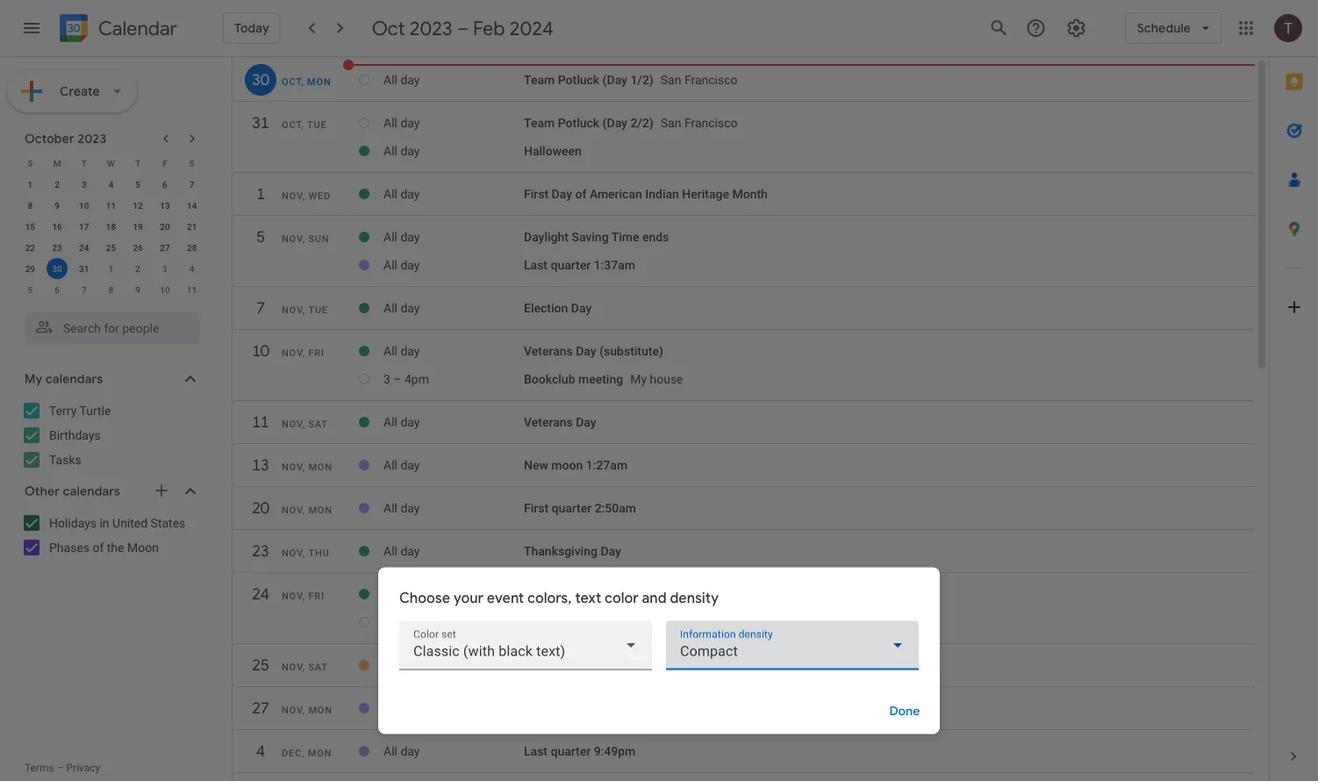 Task type: locate. For each thing, give the bounding box(es) containing it.
20 up the 27 element
[[160, 221, 170, 232]]

4pm inside 10 'row group'
[[405, 372, 429, 387]]

day for 20
[[401, 501, 420, 516]]

30 row
[[233, 64, 1256, 104]]

10 up 17
[[79, 200, 89, 211]]

11 for the 11 element
[[106, 200, 116, 211]]

7 all day cell from the top
[[384, 294, 524, 322]]

7 day from the top
[[401, 301, 420, 315]]

11
[[106, 200, 116, 211], [187, 285, 197, 295], [251, 412, 269, 432]]

tue right the 7 link
[[309, 305, 328, 316]]

dec
[[282, 748, 302, 759]]

nov inside the 23 row
[[282, 548, 303, 559]]

oct inside 31 row
[[282, 119, 301, 130]]

full
[[524, 658, 544, 673]]

5 nov from the top
[[282, 419, 303, 430]]

team up halloween
[[524, 116, 555, 130]]

row containing 8
[[17, 195, 205, 216]]

2 3 – 4pm cell from the top
[[384, 609, 524, 637]]

choose your event colors, text color and density dialog
[[378, 568, 940, 735]]

fri
[[309, 348, 325, 359], [309, 591, 325, 602]]

0 horizontal spatial 2023
[[78, 131, 107, 147]]

20 inside 20 link
[[251, 498, 269, 519]]

29 element
[[20, 258, 41, 279]]

all day cell
[[384, 66, 524, 94], [384, 109, 524, 137], [384, 137, 524, 165], [384, 180, 524, 208], [384, 223, 524, 251], [384, 251, 524, 279], [384, 294, 524, 322], [384, 337, 524, 365], [384, 408, 524, 436], [384, 451, 524, 479], [384, 494, 524, 522], [384, 537, 524, 566], [384, 580, 524, 609], [384, 738, 524, 766]]

veterans
[[524, 344, 573, 358], [524, 415, 573, 430]]

27
[[160, 242, 170, 253], [251, 699, 269, 719]]

1 potluck from the top
[[558, 73, 600, 87]]

last quarter 9:49pm
[[524, 744, 636, 759]]

1 last from the top
[[524, 258, 548, 272]]

1 horizontal spatial 9
[[136, 285, 141, 295]]

holidays
[[49, 516, 97, 530]]

12
[[133, 200, 143, 211]]

0 horizontal spatial s
[[28, 158, 33, 169]]

1 horizontal spatial 31
[[251, 113, 269, 133]]

bookclub meeting my house down native american heritage day in the bottom of the page
[[524, 615, 684, 630]]

day down halloween
[[552, 187, 573, 201]]

2 first from the top
[[524, 501, 549, 516]]

nov , mon inside 13 row
[[282, 462, 333, 473]]

(day inside 31 row
[[603, 116, 628, 130]]

last left the "9:49pm" on the bottom left of the page
[[524, 744, 548, 759]]

1 francisco from the top
[[685, 73, 738, 87]]

8 all day from the top
[[384, 344, 420, 358]]

1 up 5 link on the top left of page
[[256, 184, 264, 204]]

7 up 14 element
[[189, 179, 194, 190]]

1 horizontal spatial 20
[[251, 498, 269, 519]]

18 element
[[101, 216, 122, 237]]

mon
[[307, 76, 331, 87], [309, 462, 333, 473], [309, 505, 333, 516], [309, 705, 333, 716], [308, 748, 332, 759]]

3 day from the top
[[401, 144, 420, 158]]

7 all day from the top
[[384, 301, 420, 315]]

11 all day cell from the top
[[384, 494, 524, 522]]

31 up november 7 element
[[79, 263, 89, 274]]

all for 10
[[384, 344, 398, 358]]

november 5 element
[[20, 279, 41, 300]]

day inside 30 row
[[401, 73, 420, 87]]

fri down thu
[[309, 591, 325, 602]]

1 vertical spatial 9
[[136, 285, 141, 295]]

1 horizontal spatial 30
[[251, 70, 269, 90]]

2 vertical spatial oct
[[282, 119, 301, 130]]

20 for 20 element
[[160, 221, 170, 232]]

1 house from the top
[[650, 372, 684, 387]]

first down new
[[524, 501, 549, 516]]

calendars up "in"
[[63, 484, 120, 500]]

meeting for 10
[[579, 372, 624, 387]]

1 nov , sat from the top
[[282, 419, 328, 430]]

2 bookclub from the top
[[524, 615, 576, 630]]

1 3 – 4pm from the top
[[384, 372, 429, 387]]

nov , mon up "dec , mon"
[[282, 705, 333, 716]]

25 inside row
[[106, 242, 116, 253]]

sun
[[309, 234, 330, 245]]

2 francisco from the top
[[685, 116, 738, 130]]

meeting
[[579, 372, 624, 387], [579, 615, 624, 630]]

day right "election"
[[571, 301, 592, 315]]

9 day from the top
[[401, 415, 420, 430]]

row
[[17, 153, 205, 174], [17, 174, 205, 195], [17, 195, 205, 216], [17, 216, 205, 237], [17, 237, 205, 258], [17, 258, 205, 279], [17, 279, 205, 300]]

1 horizontal spatial 5
[[136, 179, 141, 190]]

cell
[[524, 66, 1247, 94], [524, 109, 1247, 137], [524, 365, 1247, 393], [524, 609, 1247, 637], [524, 695, 1247, 723]]

0 vertical spatial nov , fri
[[282, 348, 325, 359]]

main drawer image
[[21, 18, 42, 39]]

october 2023 grid
[[17, 153, 205, 300]]

1 vertical spatial bookclub meeting button
[[524, 615, 624, 630]]

density
[[670, 589, 719, 607]]

row containing 22
[[17, 237, 205, 258]]

23 for '23' link
[[251, 541, 269, 562]]

1 3 – 4pm cell from the top
[[384, 365, 524, 393]]

2 day from the top
[[401, 116, 420, 130]]

27 inside october 2023 grid
[[160, 242, 170, 253]]

– for 10 3 – 4pm cell
[[394, 372, 402, 387]]

14 all day cell from the top
[[384, 738, 524, 766]]

11 up 13 link at the left of the page
[[251, 412, 269, 432]]

0 horizontal spatial 27
[[160, 242, 170, 253]]

day for 11
[[401, 415, 420, 430]]

0 vertical spatial francisco
[[685, 73, 738, 87]]

moon right the full on the bottom left of page
[[547, 658, 579, 673]]

3 – 4pm cell
[[384, 365, 524, 393], [384, 609, 524, 637]]

1 veterans from the top
[[524, 344, 573, 358]]

1 meeting from the top
[[579, 372, 624, 387]]

10
[[79, 200, 89, 211], [160, 285, 170, 295], [251, 341, 269, 361], [384, 658, 398, 673]]

day left (substitute)
[[576, 344, 597, 358]]

all day cell for 1
[[384, 180, 524, 208]]

1 vertical spatial nov , mon
[[282, 505, 333, 516]]

row containing 29
[[17, 258, 205, 279]]

team potluck (day 1/2) button
[[524, 73, 654, 87]]

1 vertical spatial 11
[[187, 285, 197, 295]]

23
[[52, 242, 62, 253], [251, 541, 269, 562]]

all day cell for 30
[[384, 66, 524, 94]]

0 vertical spatial 3 – 4pm cell
[[384, 365, 524, 393]]

1 vertical spatial san
[[661, 116, 682, 130]]

last for last quarter 1:37am
[[524, 258, 548, 272]]

s right f
[[189, 158, 195, 169]]

sat right the 11 link
[[309, 419, 328, 430]]

1 vertical spatial meeting
[[579, 615, 624, 630]]

nov , sat right the 11 link
[[282, 419, 328, 430]]

quarter inside 4 row
[[551, 744, 591, 759]]

francisco for 31
[[685, 116, 738, 130]]

0 vertical spatial potluck
[[558, 73, 600, 87]]

terry turtle
[[49, 403, 111, 418]]

13 day from the top
[[401, 587, 420, 602]]

phases of the moon
[[49, 540, 159, 555]]

all inside 10 row
[[384, 344, 398, 358]]

1 horizontal spatial 25
[[251, 656, 269, 676]]

november 6 element
[[47, 279, 68, 300]]

all day for 11
[[384, 415, 420, 430]]

2 meeting from the top
[[579, 615, 624, 630]]

time
[[612, 230, 640, 244]]

30, today element
[[47, 258, 68, 279]]

6
[[163, 179, 168, 190], [55, 285, 60, 295]]

, for 30
[[301, 76, 304, 87]]

all inside '1' row
[[384, 187, 398, 201]]

2 vertical spatial quarter
[[551, 744, 591, 759]]

7 row from the top
[[17, 279, 205, 300]]

all day inside the 23 row
[[384, 544, 420, 559]]

last inside 5 row group
[[524, 258, 548, 272]]

14 all day from the top
[[384, 744, 420, 759]]

month
[[733, 187, 768, 201]]

1 day from the top
[[401, 73, 420, 87]]

5 for 5 link on the top left of page
[[256, 227, 264, 247]]

1 vertical spatial 4pm
[[405, 615, 429, 630]]

all inside 20 row
[[384, 501, 398, 516]]

7
[[189, 179, 194, 190], [82, 285, 87, 295], [256, 298, 264, 318]]

0 vertical spatial veterans
[[524, 344, 573, 358]]

7 row
[[233, 292, 1256, 333]]

privacy link
[[66, 762, 100, 775]]

all for 31
[[384, 116, 398, 130]]

turtle
[[79, 403, 111, 418]]

0 vertical spatial 6
[[163, 179, 168, 190]]

20
[[160, 221, 170, 232], [251, 498, 269, 519]]

veterans for 10
[[524, 344, 573, 358]]

4 all from the top
[[384, 187, 398, 201]]

– inside 10 'row group'
[[394, 372, 402, 387]]

2 sat from the top
[[309, 662, 328, 673]]

(day left 1/2) at the top left of the page
[[603, 73, 628, 87]]

0 vertical spatial moon
[[552, 458, 583, 473]]

heritage right text
[[618, 587, 665, 602]]

1 sat from the top
[[309, 419, 328, 430]]

cell for 31's all day cell
[[524, 109, 1247, 137]]

nov , sat for 11
[[282, 419, 328, 430]]

american
[[590, 187, 643, 201], [563, 587, 615, 602]]

mon up oct , tue
[[307, 76, 331, 87]]

colors,
[[528, 589, 572, 607]]

veterans up new
[[524, 415, 573, 430]]

all day cell inside '1' row
[[384, 180, 524, 208]]

, up nov , thu
[[303, 505, 305, 516]]

fri inside "24" row
[[309, 591, 325, 602]]

day inside 11 row
[[576, 415, 597, 430]]

day for 31
[[401, 116, 420, 130]]

2 horizontal spatial 1
[[256, 184, 264, 204]]

, for 5
[[303, 234, 305, 245]]

6 up 13 element
[[163, 179, 168, 190]]

0 horizontal spatial 7
[[82, 285, 87, 295]]

1 vertical spatial quarter
[[552, 501, 592, 516]]

my inside 10 'row group'
[[631, 372, 647, 387]]

24 row group
[[233, 579, 1256, 645]]

, right the 11 link
[[303, 419, 305, 430]]

my inside 24 "row group"
[[631, 615, 647, 630]]

1 vertical spatial team
[[524, 116, 555, 130]]

tue inside 31 row
[[307, 119, 327, 130]]

day
[[401, 73, 420, 87], [401, 116, 420, 130], [401, 144, 420, 158], [401, 187, 420, 201], [401, 230, 420, 244], [401, 258, 420, 272], [401, 301, 420, 315], [401, 344, 420, 358], [401, 415, 420, 430], [401, 458, 420, 473], [401, 501, 420, 516], [401, 544, 420, 559], [401, 587, 420, 602], [401, 744, 420, 759]]

row containing 5
[[17, 279, 205, 300]]

all inside 31 row
[[384, 116, 398, 130]]

1 horizontal spatial row group
[[233, 781, 1256, 782]]

tab list
[[1271, 57, 1319, 732]]

all day inside 4 row
[[384, 744, 420, 759]]

5 row from the top
[[17, 237, 205, 258]]

2023 left feb at top
[[410, 16, 453, 40]]

1 vertical spatial oct
[[282, 76, 301, 87]]

, right 13 link at the left of the page
[[303, 462, 305, 473]]

of
[[576, 187, 587, 201], [93, 540, 104, 555]]

team inside 30 row
[[524, 73, 555, 87]]

2 vertical spatial 7
[[256, 298, 264, 318]]

, for 31
[[301, 119, 304, 130]]

1 (day from the top
[[603, 73, 628, 87]]

4 nov from the top
[[282, 348, 303, 359]]

november 9 element
[[127, 279, 149, 300]]

2 san from the top
[[661, 116, 682, 130]]

3 row from the top
[[17, 195, 205, 216]]

27 down 25 link at the bottom of page
[[251, 699, 269, 719]]

nov right 24 link
[[282, 591, 303, 602]]

0 horizontal spatial 23
[[52, 242, 62, 253]]

13 element
[[154, 195, 176, 216]]

0 vertical spatial 2023
[[410, 16, 453, 40]]

13 for 13 element
[[160, 200, 170, 211]]

moon for 25
[[547, 658, 579, 673]]

1 vertical spatial 20
[[251, 498, 269, 519]]

1 vertical spatial 7
[[82, 285, 87, 295]]

2 down m
[[55, 179, 60, 190]]

0 horizontal spatial 4
[[109, 179, 114, 190]]

francisco for 30
[[685, 73, 738, 87]]

calendars up terry turtle
[[46, 371, 103, 387]]

native
[[524, 587, 559, 602]]

1 horizontal spatial 2
[[136, 263, 141, 274]]

all inside 7 row
[[384, 301, 398, 315]]

t right m
[[81, 158, 87, 169]]

,
[[301, 76, 304, 87], [301, 119, 304, 130], [303, 191, 305, 202], [303, 234, 305, 245], [303, 305, 305, 316], [303, 348, 305, 359], [303, 419, 305, 430], [303, 462, 305, 473], [303, 505, 305, 516], [303, 548, 305, 559], [303, 591, 305, 602], [303, 662, 305, 673], [303, 705, 305, 716], [302, 748, 305, 759]]

first for 1
[[524, 187, 549, 201]]

21 element
[[181, 216, 203, 237]]

11 row
[[233, 407, 1256, 447]]

fri inside 10 row
[[309, 348, 325, 359]]

other calendars
[[25, 484, 120, 500]]

2 (day from the top
[[603, 116, 628, 130]]

bookclub for 24
[[524, 615, 576, 630]]

day inside 20 row
[[401, 501, 420, 516]]

27 element
[[154, 237, 176, 258]]

my for 10
[[631, 372, 647, 387]]

veterans day (substitute) button
[[524, 344, 664, 358]]

san inside 31 row
[[661, 116, 682, 130]]

13 all day cell from the top
[[384, 580, 524, 609]]

nov inside '1' row
[[282, 191, 303, 202]]

13 link
[[245, 450, 277, 481]]

25 link
[[245, 650, 277, 681]]

1 vertical spatial bookclub
[[524, 615, 576, 630]]

25 up 27 link
[[251, 656, 269, 676]]

2 3 – 4pm from the top
[[384, 615, 429, 630]]

0 vertical spatial 27
[[160, 242, 170, 253]]

11 element
[[101, 195, 122, 216]]

0 vertical spatial last
[[524, 258, 548, 272]]

all day cell for 31
[[384, 109, 524, 137]]

1 horizontal spatial 24
[[251, 584, 269, 605]]

4 left dec
[[256, 742, 264, 762]]

1 vertical spatial tue
[[309, 305, 328, 316]]

0 horizontal spatial 11
[[106, 200, 116, 211]]

1 for november 1 element
[[109, 263, 114, 274]]

1 vertical spatial 6
[[55, 285, 60, 295]]

4 row
[[233, 736, 1256, 776]]

nov , fri
[[282, 348, 325, 359], [282, 591, 325, 602]]

cell inside 24 "row group"
[[524, 609, 1247, 637]]

all day inside 13 row
[[384, 458, 420, 473]]

0 vertical spatial (day
[[603, 73, 628, 87]]

meeting down veterans day (substitute) button
[[579, 372, 624, 387]]

3 nov from the top
[[282, 305, 303, 316]]

10 down the 7 link
[[251, 341, 269, 361]]

dec , mon
[[282, 748, 332, 759]]

nov , fri right 24 link
[[282, 591, 325, 602]]

4 all day cell from the top
[[384, 180, 524, 208]]

tue down oct , mon
[[307, 119, 327, 130]]

bookclub down colors,
[[524, 615, 576, 630]]

2 vertical spatial 5
[[28, 285, 33, 295]]

31 for 31 link
[[251, 113, 269, 133]]

9 up 16 element
[[55, 200, 60, 211]]

0 horizontal spatial row group
[[17, 174, 205, 300]]

moon right new
[[552, 458, 583, 473]]

2 4pm from the top
[[405, 615, 429, 630]]

24 down 17
[[79, 242, 89, 253]]

– inside 24 "row group"
[[394, 615, 402, 630]]

0 vertical spatial 20
[[160, 221, 170, 232]]

mon right 13 link at the left of the page
[[309, 462, 333, 473]]

grid
[[233, 57, 1256, 782]]

cell containing team potluck (day 1/2)
[[524, 66, 1247, 94]]

6 all day from the top
[[384, 258, 420, 272]]

of up saving
[[576, 187, 587, 201]]

, for 11
[[303, 419, 305, 430]]

12 all from the top
[[384, 544, 398, 559]]

all day
[[384, 73, 420, 87], [384, 116, 420, 130], [384, 144, 420, 158], [384, 187, 420, 201], [384, 230, 420, 244], [384, 258, 420, 272], [384, 301, 420, 315], [384, 344, 420, 358], [384, 415, 420, 430], [384, 458, 420, 473], [384, 501, 420, 516], [384, 544, 420, 559], [384, 587, 420, 602], [384, 744, 420, 759]]

1 vertical spatial first
[[524, 501, 549, 516]]

san for 31
[[661, 116, 682, 130]]

1 vertical spatial calendars
[[63, 484, 120, 500]]

7 all from the top
[[384, 301, 398, 315]]

oct inside 30 row
[[282, 76, 301, 87]]

nov , sat
[[282, 419, 328, 430], [282, 662, 328, 673]]

all day inside 7 row
[[384, 301, 420, 315]]

all day for 13
[[384, 458, 420, 473]]

9 all from the top
[[384, 415, 398, 430]]

11 up 18
[[106, 200, 116, 211]]

2 house from the top
[[650, 615, 684, 630]]

1 down "25" element
[[109, 263, 114, 274]]

full moon 1:24pm button
[[524, 658, 623, 673]]

all day cell for 11
[[384, 408, 524, 436]]

10 all from the top
[[384, 458, 398, 473]]

24 element
[[74, 237, 95, 258]]

nov inside 7 row
[[282, 305, 303, 316]]

0 horizontal spatial 20
[[160, 221, 170, 232]]

2 all from the top
[[384, 116, 398, 130]]

and
[[642, 589, 667, 607]]

12 all day from the top
[[384, 544, 420, 559]]

5 inside row
[[256, 227, 264, 247]]

nov left the 'wed' at the left of the page
[[282, 191, 303, 202]]

first day of american indian heritage month button
[[524, 187, 768, 201]]

day inside 13 row
[[401, 458, 420, 473]]

7 up 10 link
[[256, 298, 264, 318]]

24 for 24 link
[[251, 584, 269, 605]]

tue
[[307, 119, 327, 130], [309, 305, 328, 316]]

, left thu
[[303, 548, 305, 559]]

all day for 30
[[384, 73, 420, 87]]

(day
[[603, 73, 628, 87], [603, 116, 628, 130]]

0 vertical spatial san
[[661, 73, 682, 87]]

1 vertical spatial moon
[[547, 658, 579, 673]]

3 nov , mon from the top
[[282, 705, 333, 716]]

all day inside '1' row
[[384, 187, 420, 201]]

0 vertical spatial bookclub
[[524, 372, 576, 387]]

halloween button
[[524, 144, 582, 158]]

5 all day from the top
[[384, 230, 420, 244]]

1 horizontal spatial 1
[[109, 263, 114, 274]]

4pm
[[405, 372, 429, 387], [405, 615, 429, 630]]

4 inside november 4 element
[[189, 263, 194, 274]]

day for 10
[[401, 344, 420, 358]]

house down and
[[650, 615, 684, 630]]

0 vertical spatial 3 – 4pm
[[384, 372, 429, 387]]

day for 11
[[576, 415, 597, 430]]

, inside 13 row
[[303, 462, 305, 473]]

3 – 4pm cell for 24
[[384, 609, 524, 637]]

8 all day cell from the top
[[384, 337, 524, 365]]

francisco up 31 row
[[685, 73, 738, 87]]

, right 31 link
[[301, 119, 304, 130]]

0 vertical spatial house
[[650, 372, 684, 387]]

nov inside 5 row
[[282, 234, 303, 245]]

1 cell from the top
[[524, 66, 1247, 94]]

nov right 20 link at the left of page
[[282, 505, 303, 516]]

color
[[605, 589, 639, 607]]

all day inside 31 row
[[384, 116, 420, 130]]

5 link
[[245, 221, 277, 253]]

francisco down 30 row
[[685, 116, 738, 130]]

moon inside 13 row
[[552, 458, 583, 473]]

13 all from the top
[[384, 587, 398, 602]]

nov inside "24" row
[[282, 591, 303, 602]]

31 row group
[[233, 107, 1256, 173]]

8 inside november 8 element
[[109, 285, 114, 295]]

11 nov from the top
[[282, 705, 303, 716]]

first inside 20 row
[[524, 501, 549, 516]]

27 for the 27 element
[[160, 242, 170, 253]]

my calendars button
[[4, 365, 218, 393]]

sat inside 11 row
[[309, 419, 328, 430]]

, for 1
[[303, 191, 305, 202]]

7 for november 7 element
[[82, 285, 87, 295]]

23 up 24 link
[[251, 541, 269, 562]]

1 all day from the top
[[384, 73, 420, 87]]

all inside 5 row
[[384, 230, 398, 244]]

house inside 24 "row group"
[[650, 615, 684, 630]]

, inside the 23 row
[[303, 548, 305, 559]]

bookclub meeting button down choose your event colors, text color and density
[[524, 615, 624, 630]]

nov inside 11 row
[[282, 419, 303, 430]]

, right 25 link at the bottom of page
[[303, 662, 305, 673]]

day down 2:50am
[[601, 544, 622, 559]]

5 all from the top
[[384, 230, 398, 244]]

13 all day from the top
[[384, 587, 420, 602]]

day inside 31 row
[[401, 116, 420, 130]]

daylight
[[524, 230, 569, 244]]

team potluck (day 2/2) san francisco
[[524, 116, 738, 130]]

, right "30" link
[[301, 76, 304, 87]]

2 up november 9 element
[[136, 263, 141, 274]]

moon for 13
[[552, 458, 583, 473]]

13 down the 11 link
[[251, 455, 269, 476]]

all day cell inside 20 row
[[384, 494, 524, 522]]

m
[[53, 158, 61, 169]]

None search field
[[0, 306, 218, 344]]

last for last quarter 9:49pm
[[524, 744, 548, 759]]

20 element
[[154, 216, 176, 237]]

all day inside 11 row
[[384, 415, 420, 430]]

1 vertical spatial 25
[[251, 656, 269, 676]]

all day cell for 13
[[384, 451, 524, 479]]

28 element
[[181, 237, 203, 258]]

my calendars list
[[4, 397, 218, 474]]

mon inside 30 row
[[307, 76, 331, 87]]

6 row from the top
[[17, 258, 205, 279]]

3 – 4pm
[[384, 372, 429, 387], [384, 615, 429, 630]]

9 inside november 9 element
[[136, 285, 141, 295]]

4 inside 4 link
[[256, 742, 264, 762]]

11 for the november 11 element
[[187, 285, 197, 295]]

mon up thu
[[309, 505, 333, 516]]

oct , tue
[[282, 119, 327, 130]]

1 4pm from the top
[[405, 372, 429, 387]]

0 vertical spatial 5
[[136, 179, 141, 190]]

3 – 4pm for 24
[[384, 615, 429, 630]]

quarter inside 5 row group
[[551, 258, 591, 272]]

day for 30
[[401, 73, 420, 87]]

all day inside 30 row
[[384, 73, 420, 87]]

1 horizontal spatial 11
[[187, 285, 197, 295]]

23 inside grid
[[52, 242, 62, 253]]

9
[[55, 200, 60, 211], [136, 285, 141, 295]]

all day inside 5 row
[[384, 230, 420, 244]]

4 up the 11 element
[[109, 179, 114, 190]]

potluck inside 30 row
[[558, 73, 600, 87]]

30
[[251, 70, 269, 90], [52, 263, 62, 274]]

27 inside grid
[[251, 699, 269, 719]]

potluck up halloween button
[[558, 116, 600, 130]]

nov right 27 link
[[282, 705, 303, 716]]

new moon 1:27am
[[524, 458, 628, 473]]

2 nov , sat from the top
[[282, 662, 328, 673]]

all day for 4
[[384, 744, 420, 759]]

0 vertical spatial bookclub meeting my house
[[524, 372, 684, 387]]

team down 2024
[[524, 73, 555, 87]]

8 up 15 element
[[28, 200, 33, 211]]

day right and
[[668, 587, 689, 602]]

22
[[25, 242, 35, 253]]

day inside the 23 row
[[601, 544, 622, 559]]

2 horizontal spatial 5
[[256, 227, 264, 247]]

5 up 12 element
[[136, 179, 141, 190]]

8 down november 1 element
[[109, 285, 114, 295]]

nov , mon for 13
[[282, 462, 333, 473]]

2 bookclub meeting button from the top
[[524, 615, 624, 630]]

0 vertical spatial heritage
[[683, 187, 730, 201]]

30 up the november 6 element
[[52, 263, 62, 274]]

1 vertical spatial 2023
[[78, 131, 107, 147]]

francisco
[[685, 73, 738, 87], [685, 116, 738, 130]]

, for 13
[[303, 462, 305, 473]]

1 vertical spatial fri
[[309, 591, 325, 602]]

10 left 10:30am
[[384, 658, 398, 673]]

bookclub meeting my house for 24
[[524, 615, 684, 630]]

1 vertical spatial american
[[563, 587, 615, 602]]

thanksgiving day button
[[524, 544, 622, 559]]

13 for 13 link at the left of the page
[[251, 455, 269, 476]]

nov , sat inside 11 row
[[282, 419, 328, 430]]

new moon 1:27am button
[[524, 458, 628, 473]]

native american heritage day button
[[524, 587, 689, 602]]

11 all day from the top
[[384, 501, 420, 516]]

3 cell from the top
[[524, 365, 1247, 393]]

2 veterans from the top
[[524, 415, 573, 430]]

17 element
[[74, 216, 95, 237]]

31
[[251, 113, 269, 133], [79, 263, 89, 274]]

nov , fri inside 10 row
[[282, 348, 325, 359]]

november 7 element
[[74, 279, 95, 300]]

day for 5
[[401, 230, 420, 244]]

all day cell for 4
[[384, 738, 524, 766]]

11 day from the top
[[401, 501, 420, 516]]

1 vertical spatial sat
[[309, 662, 328, 673]]

4 cell from the top
[[524, 609, 1247, 637]]

16 element
[[47, 216, 68, 237]]

0 vertical spatial of
[[576, 187, 587, 201]]

mon for 13
[[309, 462, 333, 473]]

house down (substitute)
[[650, 372, 684, 387]]

day inside "24" row
[[401, 587, 420, 602]]

, left the 'wed' at the left of the page
[[303, 191, 305, 202]]

cell containing team potluck (day 2/2)
[[524, 109, 1247, 137]]

1 all day cell from the top
[[384, 66, 524, 94]]

row group
[[17, 174, 205, 300], [233, 781, 1256, 782]]

27 row
[[233, 693, 1256, 733]]

sat
[[309, 419, 328, 430], [309, 662, 328, 673]]

2 nov from the top
[[282, 234, 303, 245]]

row containing 15
[[17, 216, 205, 237]]

1 bookclub meeting my house from the top
[[524, 372, 684, 387]]

1:27am
[[586, 458, 628, 473]]

1 horizontal spatial 13
[[251, 455, 269, 476]]

last down daylight
[[524, 258, 548, 272]]

0 vertical spatial sat
[[309, 419, 328, 430]]

3 – 4pm inside 10 'row group'
[[384, 372, 429, 387]]

5 down 1 link
[[256, 227, 264, 247]]

0 horizontal spatial 2
[[55, 179, 60, 190]]

house for 24
[[650, 615, 684, 630]]

cell inside 31 row
[[524, 109, 1247, 137]]

None field
[[400, 621, 652, 670], [666, 621, 919, 670], [400, 621, 652, 670], [666, 621, 919, 670]]

day inside "24" row
[[668, 587, 689, 602]]

2 team from the top
[[524, 116, 555, 130]]

last inside 4 row
[[524, 744, 548, 759]]

nov , fri right 10 link
[[282, 348, 325, 359]]

nov , fri inside "24" row
[[282, 591, 325, 602]]

day inside 10 row
[[401, 344, 420, 358]]

0 vertical spatial 4pm
[[405, 372, 429, 387]]

day up new moon 1:27am at bottom left
[[576, 415, 597, 430]]

4 for 4 link
[[256, 742, 264, 762]]

0 vertical spatial quarter
[[551, 258, 591, 272]]

1 bookclub from the top
[[524, 372, 576, 387]]

2 all day cell from the top
[[384, 109, 524, 137]]

all day inside "24" row
[[384, 587, 420, 602]]

1 vertical spatial nov , sat
[[282, 662, 328, 673]]

1 first from the top
[[524, 187, 549, 201]]

day for 10
[[576, 344, 597, 358]]

24 down '23' link
[[251, 584, 269, 605]]

12 day from the top
[[401, 544, 420, 559]]

2023
[[410, 16, 453, 40], [78, 131, 107, 147]]

14 day from the top
[[401, 744, 420, 759]]

all day inside 20 row
[[384, 501, 420, 516]]

10 – 10:30am cell
[[384, 652, 524, 680]]

0 horizontal spatial of
[[93, 540, 104, 555]]

1 horizontal spatial heritage
[[683, 187, 730, 201]]

all day cell inside 10 row
[[384, 337, 524, 365]]

0 horizontal spatial t
[[81, 158, 87, 169]]

potluck up team potluck (day 2/2) button
[[558, 73, 600, 87]]

all day inside 10 row
[[384, 344, 420, 358]]

first quarter 2:50am button
[[524, 501, 637, 516]]

nov right 10 link
[[282, 348, 303, 359]]

, inside 7 row
[[303, 305, 305, 316]]

day for 7
[[401, 301, 420, 315]]

francisco inside 30 row
[[685, 73, 738, 87]]

27 down 20 element
[[160, 242, 170, 253]]

7 down 31 element
[[82, 285, 87, 295]]

united
[[112, 516, 148, 530]]

team inside 31 row
[[524, 116, 555, 130]]

all day cell inside 13 row
[[384, 451, 524, 479]]

, for 20
[[303, 505, 305, 516]]

1 vertical spatial house
[[650, 615, 684, 630]]

0 vertical spatial meeting
[[579, 372, 624, 387]]

, right 4 link
[[302, 748, 305, 759]]

mon for 30
[[307, 76, 331, 87]]

1 vertical spatial 5
[[256, 227, 264, 247]]

, up "dec , mon"
[[303, 705, 305, 716]]

, inside 5 row
[[303, 234, 305, 245]]

october 2023
[[25, 131, 107, 147]]

oct for oct , tue
[[282, 119, 301, 130]]

1 horizontal spatial 8
[[109, 285, 114, 295]]

24 inside "row group"
[[251, 584, 269, 605]]

8 nov from the top
[[282, 548, 303, 559]]

day
[[552, 187, 573, 201], [571, 301, 592, 315], [576, 344, 597, 358], [576, 415, 597, 430], [601, 544, 622, 559], [668, 587, 689, 602]]

9 nov from the top
[[282, 591, 303, 602]]

0 vertical spatial 4
[[109, 179, 114, 190]]

20 link
[[245, 493, 277, 524]]

meeting inside 10 'row group'
[[579, 372, 624, 387]]

0 vertical spatial team
[[524, 73, 555, 87]]

bookclub meeting button down veterans day (substitute) button
[[524, 372, 624, 387]]

2 bookclub meeting my house from the top
[[524, 615, 684, 630]]

nov for 20
[[282, 505, 303, 516]]

6 down "30, today" element
[[55, 285, 60, 295]]

2 row from the top
[[17, 174, 205, 195]]

0 vertical spatial tue
[[307, 119, 327, 130]]

, down nov , thu
[[303, 591, 305, 602]]

day for 23
[[601, 544, 622, 559]]

10 – 10:30am
[[384, 658, 460, 673]]

30 up 31 link
[[251, 70, 269, 90]]

nov , mon right 13 link at the left of the page
[[282, 462, 333, 473]]

3 – 4pm inside 24 "row group"
[[384, 615, 429, 630]]

calendars inside dropdown button
[[46, 371, 103, 387]]

all inside "24" row
[[384, 587, 398, 602]]

4 for november 4 element
[[189, 263, 194, 274]]

1 all from the top
[[384, 73, 398, 87]]

9 all day cell from the top
[[384, 408, 524, 436]]

, for 27
[[303, 705, 305, 716]]

nov right 13 link at the left of the page
[[282, 462, 303, 473]]

1 t from the left
[[81, 158, 87, 169]]

0 vertical spatial 7
[[189, 179, 194, 190]]

11 all from the top
[[384, 501, 398, 516]]

4 down 28 element
[[189, 263, 194, 274]]

(day for 31
[[603, 116, 628, 130]]

, right the 7 link
[[303, 305, 305, 316]]

1 nov , mon from the top
[[282, 462, 333, 473]]

12 all day cell from the top
[[384, 537, 524, 566]]

1 horizontal spatial 4
[[189, 263, 194, 274]]

1 san from the top
[[661, 73, 682, 87]]

day inside the 23 row
[[401, 544, 420, 559]]

10 all day cell from the top
[[384, 451, 524, 479]]

2 horizontal spatial 7
[[256, 298, 264, 318]]

day inside '1' row
[[401, 187, 420, 201]]

5 all day cell from the top
[[384, 223, 524, 251]]

2 all day from the top
[[384, 116, 420, 130]]

2 nov , mon from the top
[[282, 505, 333, 516]]

10 link
[[245, 335, 277, 367]]

all day for 20
[[384, 501, 420, 516]]

2/2)
[[631, 116, 654, 130]]

22 element
[[20, 237, 41, 258]]

18
[[106, 221, 116, 232]]

1 for 1 link
[[256, 184, 264, 204]]

all day for 1
[[384, 187, 420, 201]]

san
[[661, 73, 682, 87], [661, 116, 682, 130]]

1 vertical spatial heritage
[[618, 587, 665, 602]]

10 nov from the top
[[282, 662, 303, 673]]

0 vertical spatial bookclub meeting button
[[524, 372, 624, 387]]

, inside 25 row
[[303, 662, 305, 673]]

1 up 15 element
[[28, 179, 33, 190]]

2 fri from the top
[[309, 591, 325, 602]]

1 vertical spatial 27
[[251, 699, 269, 719]]

cell inside 30 row
[[524, 66, 1247, 94]]

all for 24
[[384, 587, 398, 602]]

1 vertical spatial potluck
[[558, 116, 600, 130]]

all day cell for 7
[[384, 294, 524, 322]]

0 vertical spatial 24
[[79, 242, 89, 253]]

1 vertical spatial 31
[[79, 263, 89, 274]]

calendars
[[46, 371, 103, 387], [63, 484, 120, 500]]

bookclub meeting my house inside 10 'row group'
[[524, 372, 684, 387]]

t left f
[[135, 158, 141, 169]]

0 horizontal spatial 24
[[79, 242, 89, 253]]

(substitute)
[[600, 344, 664, 358]]

sat right 25 link at the bottom of page
[[309, 662, 328, 673]]

– inside 25 row
[[401, 658, 409, 673]]

1 team from the top
[[524, 73, 555, 87]]

1 bookclub meeting button from the top
[[524, 372, 624, 387]]

24 inside october 2023 grid
[[79, 242, 89, 253]]

2 vertical spatial 11
[[251, 412, 269, 432]]

(day left 2/2)
[[603, 116, 628, 130]]

0 vertical spatial 31
[[251, 113, 269, 133]]

francisco inside 31 row
[[685, 116, 738, 130]]



Task type: vqa. For each thing, say whether or not it's contained in the screenshot.


Task type: describe. For each thing, give the bounding box(es) containing it.
16
[[52, 221, 62, 232]]

my inside my calendars dropdown button
[[25, 371, 42, 387]]

31 row
[[233, 107, 1256, 148]]

terms link
[[25, 762, 54, 775]]

first for 20
[[524, 501, 549, 516]]

first day of american indian heritage month
[[524, 187, 768, 201]]

26 element
[[127, 237, 149, 258]]

terms – privacy
[[25, 762, 100, 775]]

25 for 25 link at the bottom of page
[[251, 656, 269, 676]]

1:24pm
[[582, 658, 623, 673]]

nov for 7
[[282, 305, 303, 316]]

2 t from the left
[[135, 158, 141, 169]]

nov , sat for 25
[[282, 662, 328, 673]]

today button
[[223, 12, 281, 44]]

row containing 1
[[17, 174, 205, 195]]

30 for "30, today" element
[[52, 263, 62, 274]]

w
[[107, 158, 115, 169]]

0 vertical spatial 8
[[28, 200, 33, 211]]

oct for oct , mon
[[282, 76, 301, 87]]

oct 2023 – feb 2024
[[372, 16, 554, 40]]

team for 30
[[524, 73, 555, 87]]

potluck for 30
[[558, 73, 600, 87]]

row group containing 1
[[17, 174, 205, 300]]

26
[[133, 242, 143, 253]]

all for 1
[[384, 187, 398, 201]]

23 link
[[245, 536, 277, 567]]

10 for november 10 element
[[160, 285, 170, 295]]

11 for the 11 link
[[251, 412, 269, 432]]

all for 23
[[384, 544, 398, 559]]

5 row group
[[233, 221, 1256, 287]]

tue for 31
[[307, 119, 327, 130]]

quarter for 20
[[552, 501, 592, 516]]

terms
[[25, 762, 54, 775]]

bookclub meeting button for 10
[[524, 372, 624, 387]]

2 s from the left
[[189, 158, 195, 169]]

10 row
[[233, 335, 1256, 376]]

23 element
[[47, 237, 68, 258]]

all day for 7
[[384, 301, 420, 315]]

1:37am
[[594, 258, 636, 272]]

1 horizontal spatial 7
[[189, 179, 194, 190]]

team for 31
[[524, 116, 555, 130]]

28
[[187, 242, 197, 253]]

privacy
[[66, 762, 100, 775]]

0 vertical spatial 2
[[55, 179, 60, 190]]

done
[[890, 704, 921, 720]]

6 all day cell from the top
[[384, 251, 524, 279]]

nov for 27
[[282, 705, 303, 716]]

14 element
[[181, 195, 203, 216]]

american inside "24" row
[[563, 587, 615, 602]]

nov , fri for 10
[[282, 348, 325, 359]]

row containing s
[[17, 153, 205, 174]]

text
[[576, 589, 602, 607]]

all for 20
[[384, 501, 398, 516]]

veterans day
[[524, 415, 597, 430]]

, for 24
[[303, 591, 305, 602]]

13 row
[[233, 450, 1256, 490]]

tue for 7
[[309, 305, 328, 316]]

veterans day (substitute)
[[524, 344, 664, 358]]

24 link
[[245, 579, 277, 610]]

25 for "25" element
[[106, 242, 116, 253]]

other
[[25, 484, 60, 500]]

november 10 element
[[154, 279, 176, 300]]

2023 for october
[[78, 131, 107, 147]]

, for 4
[[302, 748, 305, 759]]

first quarter 2:50am
[[524, 501, 637, 516]]

nov , sun
[[282, 234, 330, 245]]

30 link
[[245, 64, 277, 96]]

oct , mon
[[282, 76, 331, 87]]

november 4 element
[[181, 258, 203, 279]]

cell inside the 27 row
[[524, 695, 1247, 723]]

21
[[187, 221, 197, 232]]

2 inside "element"
[[136, 263, 141, 274]]

choose
[[400, 589, 451, 607]]

terry
[[49, 403, 77, 418]]

calendars for other calendars
[[63, 484, 120, 500]]

oct for oct 2023 – feb 2024
[[372, 16, 405, 40]]

, for 10
[[303, 348, 305, 359]]

ends
[[643, 230, 669, 244]]

0 vertical spatial 9
[[55, 200, 60, 211]]

all day cell for 24
[[384, 580, 524, 609]]

nov , thu
[[282, 548, 330, 559]]

my calendars
[[25, 371, 103, 387]]

3 all from the top
[[384, 144, 398, 158]]

all day cell for 20
[[384, 494, 524, 522]]

mon for 27
[[309, 705, 333, 716]]

all day for 31
[[384, 116, 420, 130]]

tasks
[[49, 453, 81, 467]]

2024
[[510, 16, 554, 40]]

27 link
[[245, 693, 277, 724]]

30 for "30" link
[[251, 70, 269, 90]]

(day for 30
[[603, 73, 628, 87]]

31 element
[[74, 258, 95, 279]]

3 inside 10 'row group'
[[384, 372, 391, 387]]

last quarter 1:37am
[[524, 258, 636, 272]]

17
[[79, 221, 89, 232]]

0 horizontal spatial 6
[[55, 285, 60, 295]]

, for 7
[[303, 305, 305, 316]]

14
[[187, 200, 197, 211]]

all day cell for 5
[[384, 223, 524, 251]]

election day button
[[524, 301, 592, 315]]

of inside '1' row
[[576, 187, 587, 201]]

day for 24
[[401, 587, 420, 602]]

birthdays
[[49, 428, 101, 443]]

team potluck (day 2/2) button
[[524, 116, 654, 130]]

, for 25
[[303, 662, 305, 673]]

1 vertical spatial row group
[[233, 781, 1256, 782]]

15 element
[[20, 216, 41, 237]]

of inside "other calendars" list
[[93, 540, 104, 555]]

f
[[163, 158, 167, 169]]

grid containing 30
[[233, 57, 1256, 782]]

thanksgiving day
[[524, 544, 622, 559]]

15
[[25, 221, 35, 232]]

12 element
[[127, 195, 149, 216]]

3 all day from the top
[[384, 144, 420, 158]]

6 all from the top
[[384, 258, 398, 272]]

7 link
[[245, 292, 277, 324]]

calendar
[[98, 16, 177, 41]]

all for 5
[[384, 230, 398, 244]]

new
[[524, 458, 549, 473]]

– for 24 3 – 4pm cell
[[394, 615, 402, 630]]

thanksgiving
[[524, 544, 598, 559]]

4 link
[[245, 736, 277, 767]]

all for 4
[[384, 744, 398, 759]]

nov , fri for 24
[[282, 591, 325, 602]]

30 cell
[[44, 258, 71, 279]]

cell for 24 3 – 4pm cell
[[524, 609, 1247, 637]]

states
[[151, 516, 186, 530]]

team potluck (day 1/2) san francisco
[[524, 73, 738, 87]]

23 row
[[233, 536, 1256, 576]]

1 row
[[233, 178, 1256, 219]]

all day cell for 23
[[384, 537, 524, 566]]

house for 10
[[650, 372, 684, 387]]

day for 7
[[571, 301, 592, 315]]

25 row
[[233, 650, 1256, 690]]

31 for 31 element
[[79, 263, 89, 274]]

27 for 27 link
[[251, 699, 269, 719]]

calendar heading
[[95, 16, 177, 41]]

heritage inside "24" row
[[618, 587, 665, 602]]

day for 13
[[401, 458, 420, 473]]

election day
[[524, 301, 592, 315]]

meeting for 24
[[579, 615, 624, 630]]

23 for the 23 element
[[52, 242, 62, 253]]

wed
[[309, 191, 331, 202]]

all day cell for 10
[[384, 337, 524, 365]]

november 8 element
[[101, 279, 122, 300]]

holidays in united states
[[49, 516, 186, 530]]

american inside '1' row
[[590, 187, 643, 201]]

6 day from the top
[[401, 258, 420, 272]]

3 inside 24 "row group"
[[384, 615, 391, 630]]

, for 23
[[303, 548, 305, 559]]

nov for 10
[[282, 348, 303, 359]]

your
[[454, 589, 484, 607]]

choose your event colors, text color and density
[[400, 589, 719, 607]]

san for 30
[[661, 73, 682, 87]]

october
[[25, 131, 75, 147]]

10 row group
[[233, 335, 1256, 401]]

potluck for 31
[[558, 116, 600, 130]]

cell for 30 all day cell
[[524, 66, 1247, 94]]

29
[[25, 263, 35, 274]]

other calendars list
[[4, 509, 218, 562]]

native american heritage day
[[524, 587, 689, 602]]

daylight saving time ends
[[524, 230, 669, 244]]

20 row
[[233, 493, 1256, 533]]

nov , wed
[[282, 191, 331, 202]]

3 – 4pm for 10
[[384, 372, 429, 387]]

fri for 24
[[309, 591, 325, 602]]

daylight saving time ends button
[[524, 230, 669, 244]]

all day for 24
[[384, 587, 420, 602]]

nov , mon for 20
[[282, 505, 333, 516]]

nov for 1
[[282, 191, 303, 202]]

nov , mon for 27
[[282, 705, 333, 716]]

saving
[[572, 230, 609, 244]]

mon for 4
[[308, 748, 332, 759]]

2023 for oct
[[410, 16, 453, 40]]

11 link
[[245, 407, 277, 438]]

30 row group
[[233, 64, 1256, 104]]

november 1 element
[[101, 258, 122, 279]]

nov for 5
[[282, 234, 303, 245]]

calendar element
[[56, 11, 177, 49]]

all for 30
[[384, 73, 398, 87]]

25 element
[[101, 237, 122, 258]]

2:50am
[[595, 501, 637, 516]]

19 element
[[127, 216, 149, 237]]

sat for 25
[[309, 662, 328, 673]]

nov , tue
[[282, 305, 328, 316]]

november 11 element
[[181, 279, 203, 300]]

day for 23
[[401, 544, 420, 559]]

phases
[[49, 540, 90, 555]]

0 horizontal spatial 1
[[28, 179, 33, 190]]

24 row
[[233, 579, 1256, 619]]

november 3 element
[[154, 258, 176, 279]]

today
[[234, 20, 269, 36]]

nov for 24
[[282, 591, 303, 602]]

heritage inside '1' row
[[683, 187, 730, 201]]

fri for 10
[[309, 348, 325, 359]]

1 s from the left
[[28, 158, 33, 169]]

3 all day cell from the top
[[384, 137, 524, 165]]

31 link
[[245, 107, 277, 139]]

7 for the 7 link
[[256, 298, 264, 318]]

thu
[[309, 548, 330, 559]]

10 for 10 – 10:30am
[[384, 658, 398, 673]]

indian
[[646, 187, 680, 201]]

10 element
[[74, 195, 95, 216]]

other calendars button
[[4, 478, 218, 506]]

day for 4
[[401, 744, 420, 759]]

november 2 element
[[127, 258, 149, 279]]

sat for 11
[[309, 419, 328, 430]]

bookclub meeting button for 24
[[524, 615, 624, 630]]

last quarter 9:49pm button
[[524, 744, 636, 759]]

5 row
[[233, 221, 1256, 262]]

election
[[524, 301, 568, 315]]



